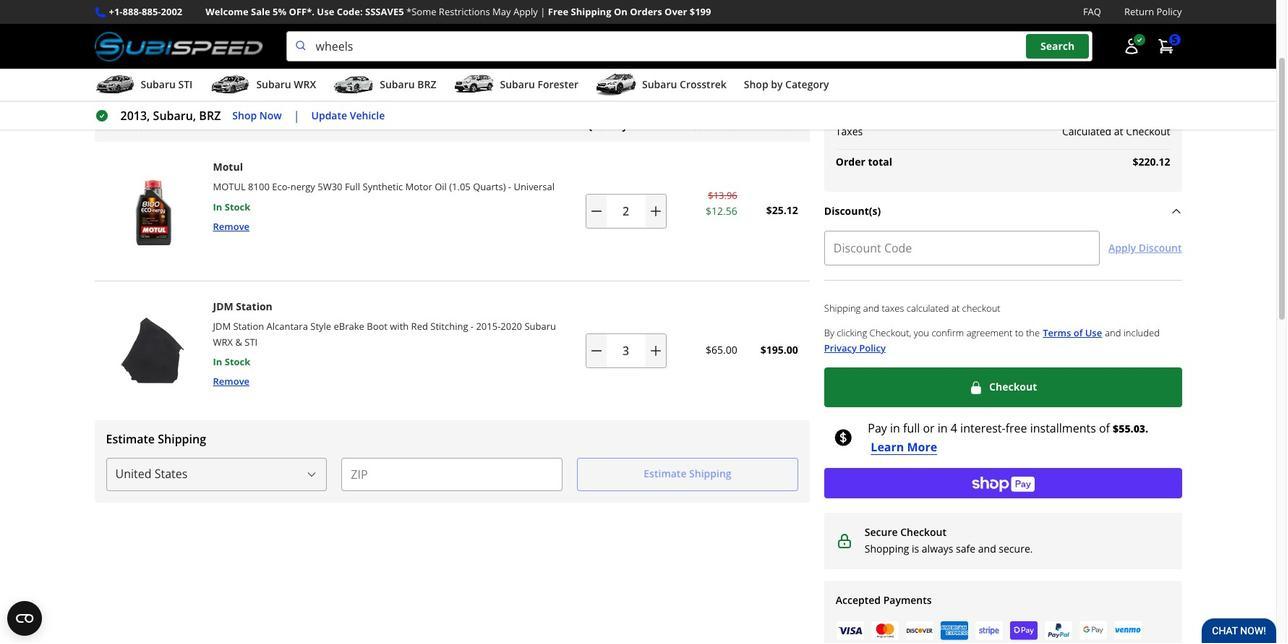 Task type: locate. For each thing, give the bounding box(es) containing it.
1 horizontal spatial of
[[1100, 420, 1110, 436]]

search input field
[[286, 31, 1093, 62]]

1 in from the top
[[213, 200, 222, 213]]

decrement image left increment image
[[589, 204, 604, 218]]

0 vertical spatial -
[[508, 180, 511, 193]]

checkout up free
[[990, 380, 1038, 394]]

station
[[236, 299, 273, 313], [233, 320, 264, 333]]

1 horizontal spatial shop
[[744, 77, 769, 91]]

1 remove from the top
[[213, 220, 250, 233]]

1 horizontal spatial policy
[[1157, 5, 1182, 18]]

of inside pay in full or in 4 interest-free installments of $55.03 . learn more
[[1100, 420, 1110, 436]]

0 horizontal spatial wrx
[[213, 335, 233, 348]]

of for installments
[[1100, 420, 1110, 436]]

return policy link
[[1125, 4, 1182, 20]]

1 horizontal spatial use
[[1086, 326, 1103, 339]]

forester
[[538, 77, 579, 91]]

stock
[[225, 200, 251, 213], [225, 355, 251, 368]]

remove inside motul motul 8100 eco-nergy 5w30 full synthetic motor oil (1.05 quarts) - universal in stock remove
[[213, 220, 250, 233]]

&
[[235, 335, 242, 348]]

shop left by
[[744, 77, 769, 91]]

1 horizontal spatial and
[[979, 542, 997, 555]]

wrx up update
[[294, 77, 316, 91]]

2 vertical spatial checkout
[[901, 525, 947, 539]]

shop inside dropdown button
[[744, 77, 769, 91]]

sti right &
[[245, 335, 258, 348]]

None number field
[[586, 194, 667, 228], [586, 333, 667, 368], [586, 194, 667, 228], [586, 333, 667, 368]]

1 vertical spatial policy
[[860, 341, 886, 354]]

0 vertical spatial of
[[1074, 326, 1083, 339]]

2 stock from the top
[[225, 355, 251, 368]]

1 horizontal spatial shipping!
[[1124, 100, 1171, 114]]

ebrake
[[334, 320, 365, 333]]

shipping! down subispeed logo
[[147, 67, 194, 81]]

remove button down &
[[213, 374, 250, 388]]

0 horizontal spatial |
[[294, 108, 300, 124]]

stock down &
[[225, 355, 251, 368]]

0 vertical spatial free
[[548, 5, 569, 18]]

0 horizontal spatial policy
[[860, 341, 886, 354]]

0 vertical spatial shop
[[744, 77, 769, 91]]

0 horizontal spatial brz
[[199, 108, 221, 124]]

1 horizontal spatial |
[[541, 5, 546, 18]]

| right apply
[[541, 5, 546, 18]]

1 vertical spatial shipping!
[[1124, 100, 1171, 114]]

1 horizontal spatial checkout
[[990, 380, 1038, 394]]

2013,
[[120, 108, 150, 124]]

a subaru wrx thumbnail image image
[[210, 74, 251, 96]]

free shipping! down subispeed logo
[[123, 67, 194, 81]]

shipping
[[571, 5, 612, 18], [836, 100, 877, 114], [825, 302, 861, 315], [158, 431, 206, 447]]

1 vertical spatial brz
[[199, 108, 221, 124]]

$195.00
[[761, 343, 799, 357]]

1 vertical spatial at
[[952, 302, 960, 315]]

1 horizontal spatial brz
[[418, 77, 437, 91]]

shop by category
[[744, 77, 829, 91]]

motul
[[213, 180, 246, 193]]

0 horizontal spatial free
[[123, 67, 145, 81]]

brz right subaru,
[[199, 108, 221, 124]]

of left $55.03
[[1100, 420, 1110, 436]]

2 horizontal spatial and
[[1106, 326, 1122, 339]]

sti up subaru,
[[178, 77, 193, 91]]

decrement image
[[589, 204, 604, 218], [589, 343, 604, 358]]

use right off*.
[[317, 5, 334, 18]]

1 vertical spatial remove
[[213, 375, 250, 388]]

in right jds15wrxstiebrkal 15-20 subaru wrx & sti jdm station alcantara style ebrake boot with red stitching, image
[[213, 355, 222, 368]]

1 horizontal spatial at
[[1115, 124, 1124, 138]]

free right apply
[[548, 5, 569, 18]]

your shopping cart (5 items)
[[94, 7, 234, 46]]

free shipping!
[[123, 67, 194, 81], [1100, 100, 1171, 114]]

stripe image
[[975, 621, 1004, 641]]

1 stock from the top
[[225, 200, 251, 213]]

vehicle
[[350, 108, 385, 122]]

googlepay image
[[1079, 620, 1108, 641]]

brz inside subaru brz dropdown button
[[418, 77, 437, 91]]

1 vertical spatial in
[[213, 355, 222, 368]]

| right now
[[294, 108, 300, 124]]

2 vertical spatial free
[[1100, 100, 1122, 114]]

buy with shop pay image
[[972, 475, 1035, 492]]

search button
[[1027, 34, 1090, 59]]

secure.
[[999, 542, 1033, 555]]

1 horizontal spatial shopping
[[865, 542, 910, 555]]

1 vertical spatial shop
[[232, 108, 257, 122]]

0 vertical spatial |
[[541, 5, 546, 18]]

installments
[[1031, 420, 1097, 436]]

faq
[[1084, 5, 1102, 18]]

2 in from the top
[[213, 355, 222, 368]]

shop
[[744, 77, 769, 91], [232, 108, 257, 122]]

1 vertical spatial wrx
[[213, 335, 233, 348]]

station up alcantara
[[236, 299, 273, 313]]

0 horizontal spatial and
[[864, 302, 880, 315]]

by
[[825, 326, 835, 339]]

0 vertical spatial sti
[[178, 77, 193, 91]]

remove down motul at the top left of page
[[213, 220, 250, 233]]

1 in from the left
[[891, 420, 901, 436]]

at right calculated
[[1115, 124, 1124, 138]]

subaru sti button
[[94, 72, 193, 101]]

sti inside jdm station jdm station alcantara style ebrake boot with red stitching - 2015-2020 subaru wrx & sti in stock remove
[[245, 335, 258, 348]]

0 vertical spatial jdm
[[213, 299, 233, 313]]

of inside by clicking checkout, you confirm agreement to the terms of use and included privacy policy
[[1074, 326, 1083, 339]]

accepted payments
[[836, 593, 932, 607]]

1 horizontal spatial free
[[548, 5, 569, 18]]

wrx inside dropdown button
[[294, 77, 316, 91]]

0 vertical spatial checkout
[[1126, 124, 1171, 138]]

0 horizontal spatial of
[[1074, 326, 1083, 339]]

and left the 'taxes'
[[864, 302, 880, 315]]

subaru forester
[[500, 77, 579, 91]]

in left 4
[[938, 420, 948, 436]]

subaru up vehicle
[[380, 77, 415, 91]]

0 vertical spatial remove button
[[213, 219, 250, 233]]

1 vertical spatial checkout
[[990, 380, 1038, 394]]

$55.03
[[1113, 422, 1146, 436]]

1 vertical spatial decrement image
[[589, 343, 604, 358]]

1 vertical spatial jdm
[[213, 320, 231, 333]]

decrement image left increment icon
[[589, 343, 604, 358]]

shipping left on
[[571, 5, 612, 18]]

of
[[1074, 326, 1083, 339], [1100, 420, 1110, 436]]

checkout inside button
[[990, 380, 1038, 394]]

0 vertical spatial shopping
[[132, 7, 199, 26]]

0 vertical spatial free shipping!
[[123, 67, 194, 81]]

1 horizontal spatial -
[[508, 180, 511, 193]]

- left 2015-
[[471, 320, 474, 333]]

secure checkout shopping is always safe and secure.
[[865, 525, 1033, 555]]

eco-
[[272, 180, 291, 193]]

1 vertical spatial -
[[471, 320, 474, 333]]

wrx left &
[[213, 335, 233, 348]]

crosstrek
[[680, 77, 727, 91]]

2015-
[[476, 320, 501, 333]]

in inside motul motul 8100 eco-nergy 5w30 full synthetic motor oil (1.05 quarts) - universal in stock remove
[[213, 200, 222, 213]]

0 vertical spatial wrx
[[294, 77, 316, 91]]

of right terms
[[1074, 326, 1083, 339]]

universal
[[514, 180, 555, 193]]

1 vertical spatial and
[[1106, 326, 1122, 339]]

privacy
[[825, 341, 857, 354]]

0 horizontal spatial in
[[891, 420, 901, 436]]

2 horizontal spatial free
[[1100, 100, 1122, 114]]

remove button for motul
[[213, 219, 250, 233]]

more
[[907, 439, 938, 455]]

in left full
[[891, 420, 901, 436]]

1 horizontal spatial wrx
[[294, 77, 316, 91]]

Discount Code field
[[825, 231, 1100, 266]]

0 horizontal spatial -
[[471, 320, 474, 333]]

policy up 5
[[1157, 5, 1182, 18]]

1 jdm from the top
[[213, 299, 233, 313]]

0 vertical spatial remove
[[213, 220, 250, 233]]

shop for shop now
[[232, 108, 257, 122]]

0 vertical spatial shipping!
[[147, 67, 194, 81]]

free up calculated at checkout
[[1100, 100, 1122, 114]]

subaru right 2020
[[525, 320, 556, 333]]

a subaru crosstrek thumbnail image image
[[596, 74, 637, 96]]

brz left the a subaru forester thumbnail image
[[418, 77, 437, 91]]

station up &
[[233, 320, 264, 333]]

0 vertical spatial stock
[[225, 200, 251, 213]]

at up the confirm
[[952, 302, 960, 315]]

policy down checkout,
[[860, 341, 886, 354]]

shipping up country select button
[[158, 431, 206, 447]]

checkout
[[1126, 124, 1171, 138], [990, 380, 1038, 394], [901, 525, 947, 539]]

subaru for subaru crosstrek
[[642, 77, 677, 91]]

your
[[94, 7, 128, 26]]

2 horizontal spatial checkout
[[1126, 124, 1171, 138]]

taxes
[[836, 124, 863, 138]]

remove button
[[213, 219, 250, 233], [213, 374, 250, 388]]

subaru inside jdm station jdm station alcantara style ebrake boot with red stitching - 2015-2020 subaru wrx & sti in stock remove
[[525, 320, 556, 333]]

0 horizontal spatial sti
[[178, 77, 193, 91]]

1 vertical spatial shopping
[[865, 542, 910, 555]]

country select image
[[306, 469, 318, 480]]

clicking
[[837, 326, 868, 339]]

estimate shipping
[[106, 431, 206, 447]]

learn more link
[[868, 439, 938, 455]]

2 vertical spatial and
[[979, 542, 997, 555]]

0 vertical spatial decrement image
[[589, 204, 604, 218]]

shopping inside secure checkout shopping is always safe and secure.
[[865, 542, 910, 555]]

paypal image
[[1044, 620, 1073, 641]]

0 horizontal spatial shop
[[232, 108, 257, 122]]

1 vertical spatial free shipping!
[[1100, 100, 1171, 114]]

in down motul at the top left of page
[[213, 200, 222, 213]]

$12.56
[[706, 204, 738, 218]]

0 horizontal spatial free shipping!
[[123, 67, 194, 81]]

button image
[[1123, 38, 1140, 55]]

subaru wrx
[[256, 77, 316, 91]]

discover image
[[906, 621, 935, 641]]

888-
[[123, 5, 142, 18]]

calculated
[[1063, 124, 1112, 138]]

subaru left 'crosstrek'
[[642, 77, 677, 91]]

1 horizontal spatial in
[[938, 420, 948, 436]]

1 remove button from the top
[[213, 219, 250, 233]]

0 horizontal spatial use
[[317, 5, 334, 18]]

checkout up $220.12
[[1126, 124, 1171, 138]]

by clicking checkout, you confirm agreement to the terms of use and included privacy policy
[[825, 326, 1160, 354]]

checkout inside secure checkout shopping is always safe and secure.
[[901, 525, 947, 539]]

and right safe
[[979, 542, 997, 555]]

jds15wrxstiebrkal 15-20 subaru wrx & sti jdm station alcantara style ebrake boot with red stitching, image
[[100, 299, 204, 403]]

pay
[[868, 420, 888, 436]]

0 horizontal spatial shopping
[[132, 7, 199, 26]]

subaru for subaru wrx
[[256, 77, 291, 91]]

shop left now
[[232, 108, 257, 122]]

2 jdm from the top
[[213, 320, 231, 333]]

2 in from the left
[[938, 420, 948, 436]]

and left included
[[1106, 326, 1122, 339]]

- right quarts)
[[508, 180, 511, 193]]

remove down &
[[213, 375, 250, 388]]

Country Select button
[[106, 458, 327, 491]]

remove button down motul at the top left of page
[[213, 219, 250, 233]]

subaru left "forester"
[[500, 77, 535, 91]]

0 vertical spatial brz
[[418, 77, 437, 91]]

free down items)
[[123, 67, 145, 81]]

subaru up now
[[256, 77, 291, 91]]

shop for shop by category
[[744, 77, 769, 91]]

shop now link
[[232, 108, 282, 124]]

0 vertical spatial policy
[[1157, 5, 1182, 18]]

1 decrement image from the top
[[589, 204, 604, 218]]

2 decrement image from the top
[[589, 343, 604, 358]]

stock down motul at the top left of page
[[225, 200, 251, 213]]

free shipping! up calculated at checkout
[[1100, 100, 1171, 114]]

venmo image
[[1114, 620, 1143, 641]]

nergy
[[291, 180, 315, 193]]

1 vertical spatial |
[[294, 108, 300, 124]]

item price
[[690, 119, 738, 132]]

subaru
[[141, 77, 176, 91], [256, 77, 291, 91], [380, 77, 415, 91], [500, 77, 535, 91], [642, 77, 677, 91], [525, 320, 556, 333]]

increment image
[[649, 343, 663, 358]]

shipping! up calculated at checkout
[[1124, 100, 1171, 114]]

2020
[[501, 320, 522, 333]]

total
[[775, 119, 799, 132]]

1 vertical spatial sti
[[245, 335, 258, 348]]

update vehicle button
[[311, 108, 385, 124]]

price
[[714, 119, 738, 132]]

0 horizontal spatial at
[[952, 302, 960, 315]]

2 remove from the top
[[213, 375, 250, 388]]

in
[[213, 200, 222, 213], [213, 355, 222, 368]]

safe
[[956, 542, 976, 555]]

1 horizontal spatial sti
[[245, 335, 258, 348]]

full
[[904, 420, 920, 436]]

0 vertical spatial in
[[213, 200, 222, 213]]

4
[[951, 420, 958, 436]]

with
[[390, 320, 409, 333]]

1 vertical spatial remove button
[[213, 374, 250, 388]]

confirm
[[932, 326, 965, 339]]

alcantara
[[267, 320, 308, 333]]

decrement image for $195.00
[[589, 343, 604, 358]]

terms
[[1043, 326, 1072, 339]]

at
[[1115, 124, 1124, 138], [952, 302, 960, 315]]

1 vertical spatial stock
[[225, 355, 251, 368]]

use right terms
[[1086, 326, 1103, 339]]

category
[[786, 77, 829, 91]]

and
[[864, 302, 880, 315], [1106, 326, 1122, 339], [979, 542, 997, 555]]

checkout up the 'is'
[[901, 525, 947, 539]]

0 horizontal spatial checkout
[[901, 525, 947, 539]]

stock inside jdm station jdm station alcantara style ebrake boot with red stitching - 2015-2020 subaru wrx & sti in stock remove
[[225, 355, 251, 368]]

1 vertical spatial of
[[1100, 420, 1110, 436]]

subaru forester button
[[454, 72, 579, 101]]

cart
[[203, 7, 234, 26]]

1 vertical spatial use
[[1086, 326, 1103, 339]]

in inside jdm station jdm station alcantara style ebrake boot with red stitching - 2015-2020 subaru wrx & sti in stock remove
[[213, 355, 222, 368]]

2 remove button from the top
[[213, 374, 250, 388]]

subaru up 2013, subaru, brz
[[141, 77, 176, 91]]

0 horizontal spatial shipping!
[[147, 67, 194, 81]]



Task type: describe. For each thing, give the bounding box(es) containing it.
policy inside by clicking checkout, you confirm agreement to the terms of use and included privacy policy
[[860, 341, 886, 354]]

Zip text field
[[342, 458, 563, 491]]

a subaru brz thumbnail image image
[[334, 74, 374, 96]]

a subaru forester thumbnail image image
[[454, 74, 494, 96]]

shopping inside your shopping cart (5 items)
[[132, 7, 199, 26]]

decrement image for $25.12
[[589, 204, 604, 218]]

1 horizontal spatial free shipping!
[[1100, 100, 1171, 114]]

or
[[923, 420, 935, 436]]

the
[[1027, 326, 1040, 339]]

0 vertical spatial and
[[864, 302, 880, 315]]

a subaru sti thumbnail image image
[[94, 74, 135, 96]]

payments
[[884, 593, 932, 607]]

1 vertical spatial station
[[233, 320, 264, 333]]

by
[[771, 77, 783, 91]]

8100
[[248, 180, 270, 193]]

2002
[[161, 5, 182, 18]]

sti inside dropdown button
[[178, 77, 193, 91]]

visa image
[[836, 621, 865, 641]]

subaru for subaru sti
[[141, 77, 176, 91]]

return
[[1125, 5, 1155, 18]]

$65.00
[[706, 343, 738, 357]]

style
[[311, 320, 331, 333]]

1 vertical spatial free
[[123, 67, 145, 81]]

items)
[[107, 30, 141, 46]]

item
[[690, 119, 712, 132]]

checkout,
[[870, 326, 912, 339]]

use inside by clicking checkout, you confirm agreement to the terms of use and included privacy policy
[[1086, 326, 1103, 339]]

discount(s)
[[825, 204, 881, 217]]

5w30
[[318, 180, 343, 193]]

mastercard image
[[871, 621, 900, 641]]

increment image
[[649, 204, 663, 218]]

and inside secure checkout shopping is always safe and secure.
[[979, 542, 997, 555]]

apply
[[514, 5, 538, 18]]

checkout
[[963, 302, 1001, 315]]

checkout button
[[825, 368, 1182, 407]]

total
[[868, 155, 893, 169]]

to
[[1015, 326, 1024, 339]]

calculated at checkout
[[1063, 124, 1171, 138]]

quarts)
[[473, 180, 506, 193]]

jdm station alcantara style ebrake boot with red stitching - 2015-2020 subaru wrx & sti link
[[213, 320, 556, 348]]

shipping up clicking at the right
[[825, 302, 861, 315]]

now
[[260, 108, 282, 122]]

$13.96 $12.56
[[706, 189, 738, 218]]

2013, subaru, brz
[[120, 108, 221, 124]]

quantity
[[586, 119, 628, 132]]

restrictions
[[439, 5, 490, 18]]

synthetic
[[363, 180, 403, 193]]

stitching
[[431, 320, 468, 333]]

5 button
[[1151, 32, 1182, 61]]

subaru,
[[153, 108, 196, 124]]

.
[[1146, 422, 1149, 436]]

and inside by clicking checkout, you confirm agreement to the terms of use and included privacy policy
[[1106, 326, 1122, 339]]

off*.
[[289, 5, 315, 18]]

subaru crosstrek
[[642, 77, 727, 91]]

0 vertical spatial at
[[1115, 124, 1124, 138]]

$25.12
[[767, 203, 799, 217]]

subaru brz
[[380, 77, 437, 91]]

may
[[493, 5, 511, 18]]

shoppay image
[[1010, 620, 1039, 641]]

sssave5
[[365, 5, 404, 18]]

*some
[[407, 5, 437, 18]]

terms of use link
[[1043, 325, 1103, 341]]

+1-
[[109, 5, 123, 18]]

motor
[[406, 180, 432, 193]]

shipping and taxes calculated at checkout
[[825, 302, 1001, 315]]

pay in full or in 4 interest-free installments of $55.03 . learn more
[[868, 420, 1149, 455]]

- inside motul motul 8100 eco-nergy 5w30 full synthetic motor oil (1.05 quarts) - universal in stock remove
[[508, 180, 511, 193]]

subaru for subaru brz
[[380, 77, 415, 91]]

free
[[1006, 420, 1028, 436]]

subaru crosstrek button
[[596, 72, 727, 101]]

update
[[311, 108, 347, 122]]

wrx inside jdm station jdm station alcantara style ebrake boot with red stitching - 2015-2020 subaru wrx & sti in stock remove
[[213, 335, 233, 348]]

motul
[[213, 160, 243, 173]]

remove inside jdm station jdm station alcantara style ebrake boot with red stitching - 2015-2020 subaru wrx & sti in stock remove
[[213, 375, 250, 388]]

open widget image
[[7, 601, 42, 636]]

estimate shipping button
[[106, 431, 799, 447]]

search
[[1041, 39, 1075, 53]]

mtl102782 motul 8100 eco-nergy 5w30 full synthetic motor oil (1.05 quarts) - 2015-2020 wrx / sti, image
[[100, 159, 204, 263]]

$13.96
[[708, 189, 738, 202]]

oil
[[435, 180, 447, 193]]

+1-888-885-2002
[[109, 5, 182, 18]]

shipping up the taxes
[[836, 100, 877, 114]]

is
[[912, 542, 920, 555]]

subaru wrx button
[[210, 72, 316, 101]]

(5
[[94, 30, 104, 46]]

0 vertical spatial use
[[317, 5, 334, 18]]

- inside jdm station jdm station alcantara style ebrake boot with red stitching - 2015-2020 subaru wrx & sti in stock remove
[[471, 320, 474, 333]]

amex image
[[940, 621, 969, 641]]

order
[[836, 155, 866, 169]]

0 vertical spatial station
[[236, 299, 273, 313]]

motul motul 8100 eco-nergy 5w30 full synthetic motor oil (1.05 quarts) - universal in stock remove
[[213, 160, 555, 233]]

always
[[922, 542, 954, 555]]

stock inside motul motul 8100 eco-nergy 5w30 full synthetic motor oil (1.05 quarts) - universal in stock remove
[[225, 200, 251, 213]]

included
[[1124, 326, 1160, 339]]

agreement
[[967, 326, 1013, 339]]

boot
[[367, 320, 388, 333]]

full
[[345, 180, 360, 193]]

885-
[[142, 5, 161, 18]]

remove button for station
[[213, 374, 250, 388]]

discount(s) button
[[825, 203, 1182, 219]]

of for terms
[[1074, 326, 1083, 339]]

return policy
[[1125, 5, 1182, 18]]

subaru sti
[[141, 77, 193, 91]]

code:
[[337, 5, 363, 18]]

update vehicle
[[311, 108, 385, 122]]

+1-888-885-2002 link
[[109, 4, 182, 20]]

red
[[411, 320, 428, 333]]

5%
[[273, 5, 287, 18]]

*some restrictions may apply | free shipping on orders over $199
[[407, 5, 711, 18]]

interest-
[[961, 420, 1006, 436]]

orders
[[630, 5, 662, 18]]

subaru for subaru forester
[[500, 77, 535, 91]]

(1.05
[[449, 180, 471, 193]]

calculated
[[907, 302, 950, 315]]

subispeed logo image
[[94, 31, 263, 62]]

over
[[665, 5, 688, 18]]



Task type: vqa. For each thing, say whether or not it's contained in the screenshot.
the Reviews
no



